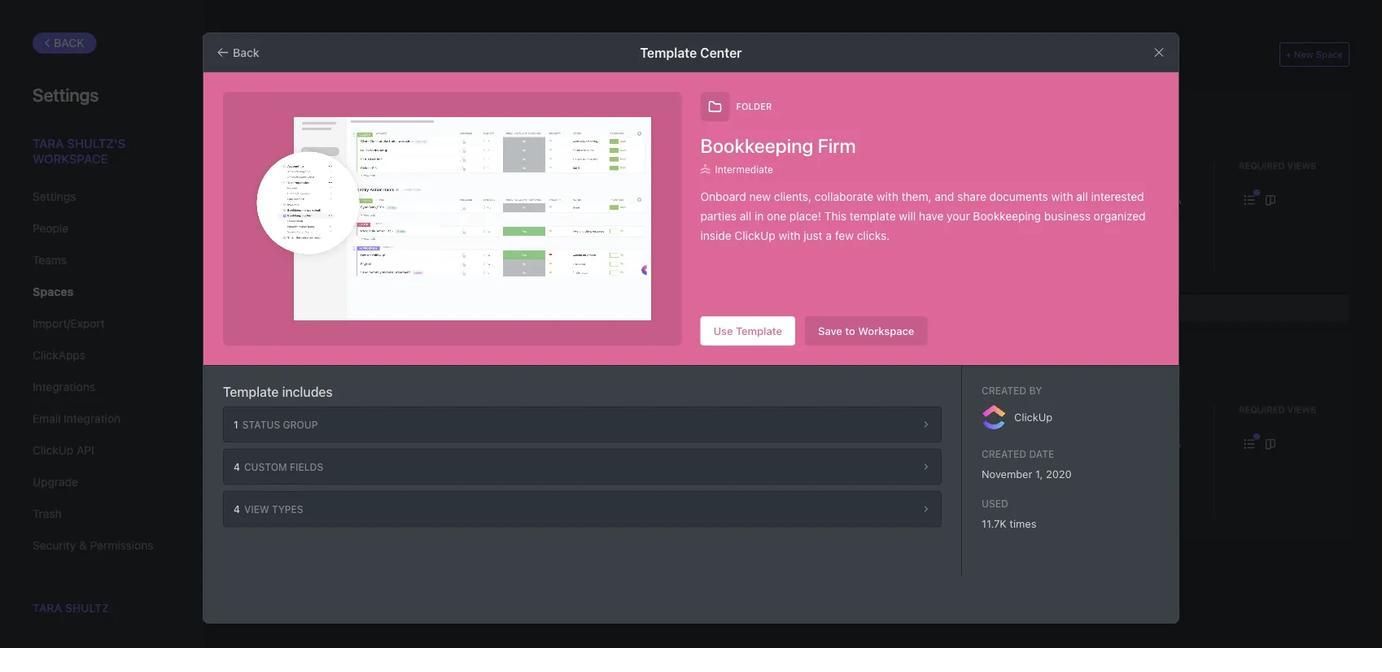 Task type: describe. For each thing, give the bounding box(es) containing it.
teams
[[33, 254, 67, 267]]

private for in progress
[[420, 440, 452, 452]]

(0)
[[641, 48, 659, 63]]

do for in
[[713, 441, 724, 450]]

1 schedule from the left
[[371, 303, 411, 313]]

times
[[1010, 518, 1037, 530]]

save
[[818, 325, 842, 337]]

used 11.7k times
[[982, 498, 1037, 530]]

created for created by
[[982, 385, 1027, 396]]

back
[[233, 46, 259, 59]]

make for complete
[[393, 196, 418, 208]]

clickapps inside settings element
[[33, 349, 85, 362]]

email integration
[[33, 412, 121, 426]]

everyone. make private for in progress
[[345, 440, 452, 452]]

private for complete
[[420, 196, 452, 208]]

organized
[[1094, 209, 1146, 223]]

4 view types
[[234, 504, 303, 515]]

integration
[[64, 412, 121, 426]]

parties
[[701, 209, 737, 223]]

0 horizontal spatial bookkeeping
[[701, 134, 814, 157]]

center
[[700, 45, 742, 60]]

tara shultz
[[33, 602, 109, 615]]

4 for 4 custom fields
[[234, 462, 240, 473]]

upgrade link
[[33, 469, 170, 497]]

spaces inside settings element
[[33, 285, 74, 299]]

import/export link
[[33, 310, 170, 338]]

email integration link
[[33, 405, 170, 433]]

in inside onboard new clients, collaborate with them, and share documents with all interested parties all in one place! this template will have your bookkeeping business organized inside clickup with just a few clicks.
[[755, 209, 764, 223]]

share
[[957, 190, 987, 203]]

used
[[982, 498, 1008, 510]]

security & permissions
[[33, 539, 153, 553]]

status
[[242, 419, 280, 431]]

import/export
[[33, 317, 105, 331]]

views for complete
[[1288, 160, 1317, 171]]

clients,
[[774, 190, 812, 203]]

inaccessible spaces (0)
[[494, 48, 659, 63]]

do for complete
[[713, 197, 724, 205]]

trash link
[[33, 501, 170, 528]]

0 vertical spatial go to space
[[363, 119, 423, 131]]

new
[[1294, 49, 1314, 60]]

firm
[[818, 134, 856, 157]]

back link
[[33, 33, 97, 54]]

your
[[947, 209, 970, 223]]

tara for tara shultz's workspace
[[33, 136, 64, 150]]

required views for complete
[[1239, 160, 1317, 171]]

onboard
[[701, 190, 746, 203]]

owner for in progress
[[261, 405, 295, 415]]

+ new space
[[1286, 49, 1343, 60]]

interested
[[1091, 190, 1144, 203]]

1 daily from the left
[[413, 303, 434, 313]]

upgrade
[[33, 476, 78, 489]]

statuses for in progress
[[698, 405, 744, 415]]

2020
[[1046, 468, 1072, 480]]

clickup inside onboard new clients, collaborate with them, and share documents with all interested parties all in one place! this template will have your bookkeeping business organized inside clickup with just a few clicks.
[[735, 229, 776, 242]]

will
[[899, 209, 916, 223]]

folder
[[736, 101, 772, 112]]

created date november 1, 2020
[[982, 449, 1072, 480]]

workspace for settings
[[33, 152, 108, 166]]

includes
[[282, 385, 333, 400]]

this
[[824, 209, 847, 223]]

documents
[[990, 190, 1048, 203]]

lists
[[245, 303, 265, 313]]

bookkeeping firm
[[701, 134, 856, 157]]

save to workspace
[[818, 325, 914, 337]]

people
[[33, 222, 68, 235]]

2 schedule from the left
[[439, 303, 479, 313]]

just
[[804, 229, 823, 242]]

created by
[[982, 385, 1042, 396]]

1 status group
[[234, 419, 318, 431]]

template for template includes
[[223, 385, 279, 400]]

inaccessible
[[494, 48, 585, 63]]

1 vertical spatial in
[[731, 441, 739, 450]]

api
[[77, 444, 94, 458]]

clickup for clickup api
[[33, 444, 73, 458]]

template center
[[640, 45, 742, 60]]

few
[[835, 229, 854, 242]]

11.7k
[[982, 518, 1007, 530]]

intermediate
[[715, 164, 773, 175]]

clickup api link
[[33, 437, 170, 465]]

0 horizontal spatial complete
[[731, 197, 773, 205]]

different
[[288, 303, 325, 313]]

user group image
[[267, 366, 277, 374]]

shultz
[[65, 602, 109, 615]]

tara shultz's workspace
[[33, 136, 125, 166]]

4 for 4 view types
[[234, 504, 240, 515]]

shared with for in progress
[[345, 405, 409, 415]]

1 vertical spatial all
[[740, 209, 752, 223]]

use
[[714, 325, 733, 337]]

,
[[434, 303, 437, 313]]

2 daily from the left
[[481, 303, 502, 313]]

settings element
[[0, 0, 204, 649]]

clickup for clickup
[[1014, 412, 1053, 424]]

progress
[[741, 441, 782, 450]]

fields
[[290, 462, 323, 473]]

owner for complete
[[261, 160, 295, 171]]

0 vertical spatial go to space link
[[363, 118, 423, 131]]

permissions
[[90, 539, 153, 553]]

them,
[[902, 190, 932, 203]]



Task type: vqa. For each thing, say whether or not it's contained in the screenshot.
Shared with corresponding to in progress
yes



Task type: locate. For each thing, give the bounding box(es) containing it.
2 shared from the top
[[345, 405, 382, 415]]

required views
[[1239, 160, 1317, 171], [1239, 405, 1317, 415]]

workspace for use template
[[858, 325, 914, 337]]

1 owner from the top
[[261, 160, 295, 171]]

1 required views from the top
[[1239, 160, 1317, 171]]

template right use
[[736, 325, 782, 337]]

1 vertical spatial required
[[1239, 405, 1285, 415]]

shared for in progress
[[345, 405, 382, 415]]

2 statuses from the top
[[698, 405, 744, 415]]

date
[[1029, 449, 1054, 460]]

1 horizontal spatial go
[[403, 363, 417, 376]]

to do in progress complete
[[700, 441, 830, 450]]

space
[[1316, 49, 1343, 60], [291, 117, 333, 135], [392, 119, 423, 131], [331, 362, 372, 379], [432, 363, 463, 376]]

template for template center
[[640, 45, 697, 60]]

use template
[[714, 325, 782, 337]]

0 horizontal spatial schedule
[[371, 303, 411, 313]]

2 vertical spatial clickup
[[33, 444, 73, 458]]

1 vertical spatial shared with
[[345, 405, 409, 415]]

tara left shultz's
[[33, 136, 64, 150]]

tara left shultz
[[33, 602, 62, 615]]

everyone. for complete
[[345, 196, 390, 208]]

2 vertical spatial template
[[223, 385, 279, 400]]

1 horizontal spatial schedule
[[439, 303, 479, 313]]

spaces
[[236, 48, 285, 63], [588, 48, 638, 63], [33, 285, 74, 299]]

1
[[234, 419, 238, 431]]

1 horizontal spatial clickapps
[[1052, 405, 1103, 415]]

tara inside tara shultz's workspace
[[33, 136, 64, 150]]

1 vertical spatial created
[[982, 449, 1027, 460]]

do
[[713, 197, 724, 205], [713, 441, 724, 450]]

1 horizontal spatial bookkeeping
[[973, 209, 1041, 223]]

2 views from the top
[[1288, 405, 1317, 415]]

2 required from the top
[[1239, 405, 1285, 415]]

all down to do complete
[[740, 209, 752, 223]]

1 vertical spatial private
[[420, 440, 452, 452]]

spaces link
[[33, 278, 170, 306]]

0 horizontal spatial in
[[731, 441, 739, 450]]

0 vertical spatial clickapps
[[33, 349, 85, 362]]

4 left view
[[234, 504, 240, 515]]

go
[[363, 119, 377, 131], [403, 363, 417, 376]]

1 vertical spatial owner
[[261, 405, 295, 415]]

1 shared with from the top
[[345, 160, 409, 171]]

0 vertical spatial make
[[393, 196, 418, 208]]

do up parties
[[713, 197, 724, 205]]

do left "progress"
[[713, 441, 724, 450]]

security & permissions link
[[33, 532, 170, 560]]

4 left custom
[[234, 462, 240, 473]]

workspace inside tara shultz's workspace
[[33, 152, 108, 166]]

1 vertical spatial go
[[403, 363, 417, 376]]

clickapps up 'date'
[[1052, 405, 1103, 415]]

0 vertical spatial all
[[1076, 190, 1088, 203]]

&
[[79, 539, 87, 553]]

2 required views from the top
[[1239, 405, 1317, 415]]

make
[[393, 196, 418, 208], [393, 440, 418, 452]]

1 make from the top
[[393, 196, 418, 208]]

to do complete
[[700, 197, 773, 205]]

statuses up onboard
[[698, 160, 744, 171]]

1 vertical spatial template
[[736, 325, 782, 337]]

private
[[420, 196, 452, 208], [420, 440, 452, 452]]

back button
[[210, 39, 269, 66]]

statuses
[[698, 160, 744, 171], [698, 405, 744, 415]]

0 vertical spatial template
[[640, 45, 697, 60]]

in left one
[[755, 209, 764, 223]]

bookkeeping inside onboard new clients, collaborate with them, and share documents with all interested parties all in one place! this template will have your bookkeeping business organized inside clickup with just a few clicks.
[[973, 209, 1041, 223]]

0 vertical spatial in
[[755, 209, 764, 223]]

2 settings from the top
[[33, 190, 76, 204]]

2 horizontal spatial spaces
[[588, 48, 638, 63]]

workspace right the save
[[858, 325, 914, 337]]

everyone. make private for complete
[[345, 196, 452, 208]]

2 shared with from the top
[[345, 405, 409, 415]]

settings up people
[[33, 190, 76, 204]]

shared with
[[345, 160, 409, 171], [345, 405, 409, 415]]

0 vertical spatial everyone. make private
[[345, 196, 452, 208]]

clicks.
[[857, 229, 890, 242]]

0 horizontal spatial spaces
[[33, 285, 74, 299]]

clickup down one
[[735, 229, 776, 242]]

1 vertical spatial views
[[1288, 405, 1317, 415]]

email
[[33, 412, 61, 426]]

created up the november
[[982, 449, 1027, 460]]

0 vertical spatial created
[[982, 385, 1027, 396]]

settings
[[33, 84, 99, 105], [33, 190, 76, 204]]

go for the bottommost go to space link
[[403, 363, 417, 376]]

2 tara from the top
[[33, 602, 62, 615]]

clickapps up integrations
[[33, 349, 85, 362]]

0 horizontal spatial clickup
[[33, 444, 73, 458]]

0 horizontal spatial daily
[[413, 303, 434, 313]]

1,
[[1035, 468, 1043, 480]]

have
[[919, 209, 944, 223]]

0 horizontal spatial workspace
[[33, 152, 108, 166]]

settings link
[[33, 183, 170, 211]]

1 vertical spatial go to space link
[[403, 362, 463, 376]]

integrations link
[[33, 374, 170, 401]]

by
[[1029, 385, 1042, 396]]

settings down back link
[[33, 84, 99, 105]]

views for in progress
[[1288, 405, 1317, 415]]

0 vertical spatial private
[[420, 196, 452, 208]]

0 vertical spatial do
[[713, 197, 724, 205]]

team space
[[291, 362, 372, 379]]

0 vertical spatial statuses
[[698, 160, 744, 171]]

2 4 from the top
[[234, 504, 240, 515]]

1 horizontal spatial daily
[[481, 303, 502, 313]]

0 vertical spatial required views
[[1239, 160, 1317, 171]]

1 horizontal spatial spaces
[[236, 48, 285, 63]]

1 vertical spatial workspace
[[858, 325, 914, 337]]

shared with for complete
[[345, 160, 409, 171]]

1 everyone. make private from the top
[[345, 196, 452, 208]]

1 horizontal spatial in
[[755, 209, 764, 223]]

0 vertical spatial tara
[[33, 136, 64, 150]]

1 vertical spatial required views
[[1239, 405, 1317, 415]]

people link
[[33, 215, 170, 243]]

required for in progress
[[1239, 405, 1285, 415]]

statuses for complete
[[698, 160, 744, 171]]

0 vertical spatial clickup
[[735, 229, 776, 242]]

created for created date november 1, 2020
[[982, 449, 1027, 460]]

1 everyone. from the top
[[345, 196, 390, 208]]

1 horizontal spatial clickup
[[735, 229, 776, 242]]

1 vertical spatial shared
[[345, 405, 382, 415]]

template includes
[[223, 385, 333, 400]]

security
[[33, 539, 76, 553]]

required views for in progress
[[1239, 405, 1317, 415]]

1 do from the top
[[713, 197, 724, 205]]

teams link
[[33, 247, 170, 274]]

0 vertical spatial bookkeeping
[[701, 134, 814, 157]]

1 settings from the top
[[33, 84, 99, 105]]

clickup up upgrade
[[33, 444, 73, 458]]

daily
[[413, 303, 434, 313], [481, 303, 502, 313]]

template down user group image
[[223, 385, 279, 400]]

shared for complete
[[345, 160, 382, 171]]

bookkeeping
[[701, 134, 814, 157], [973, 209, 1041, 223]]

bookkeeping up intermediate
[[701, 134, 814, 157]]

in left "progress"
[[731, 441, 739, 450]]

1 vertical spatial go to space
[[403, 363, 463, 376]]

0 vertical spatial workspace
[[33, 152, 108, 166]]

2 created from the top
[[982, 449, 1027, 460]]

a
[[826, 229, 832, 242]]

template
[[640, 45, 697, 60], [736, 325, 782, 337], [223, 385, 279, 400]]

1 4 from the top
[[234, 462, 240, 473]]

owner
[[261, 160, 295, 171], [261, 405, 295, 415]]

bookkeeping down documents
[[973, 209, 1041, 223]]

statuses:
[[327, 303, 366, 313]]

new
[[749, 190, 771, 203]]

go to space
[[363, 119, 423, 131], [403, 363, 463, 376]]

in
[[755, 209, 764, 223], [731, 441, 739, 450]]

with
[[385, 160, 409, 171], [877, 190, 899, 203], [1051, 190, 1073, 203], [779, 229, 801, 242], [268, 303, 286, 313], [385, 405, 409, 415]]

0 horizontal spatial all
[[740, 209, 752, 223]]

1 tara from the top
[[33, 136, 64, 150]]

1 views from the top
[[1288, 160, 1317, 171]]

1 statuses from the top
[[698, 160, 744, 171]]

created
[[982, 385, 1027, 396], [982, 449, 1027, 460]]

1 private from the top
[[420, 196, 452, 208]]

shared
[[345, 160, 382, 171], [345, 405, 382, 415]]

1 vertical spatial settings
[[33, 190, 76, 204]]

1 vertical spatial do
[[713, 441, 724, 450]]

statuses up "progress"
[[698, 405, 744, 415]]

0 vertical spatial shared with
[[345, 160, 409, 171]]

workspace down shultz's
[[33, 152, 108, 166]]

2 horizontal spatial clickup
[[1014, 412, 1053, 424]]

1 shared from the top
[[345, 160, 382, 171]]

and
[[935, 190, 954, 203]]

place!
[[790, 209, 821, 223]]

0 vertical spatial go
[[363, 119, 377, 131]]

view
[[244, 504, 269, 515]]

integrations
[[33, 381, 95, 394]]

1 vertical spatial statuses
[[698, 405, 744, 415]]

lists with different statuses: schedule daily , schedule daily
[[245, 303, 502, 313]]

0 horizontal spatial template
[[223, 385, 279, 400]]

0 vertical spatial settings
[[33, 84, 99, 105]]

2 make from the top
[[393, 440, 418, 452]]

2 owner from the top
[[261, 405, 295, 415]]

daily right ,
[[481, 303, 502, 313]]

1 required from the top
[[1239, 160, 1285, 171]]

0 vertical spatial views
[[1288, 160, 1317, 171]]

1 vertical spatial bookkeeping
[[973, 209, 1041, 223]]

1 vertical spatial tara
[[33, 602, 62, 615]]

clickup inside settings element
[[33, 444, 73, 458]]

collaborate
[[815, 190, 874, 203]]

complete right "progress"
[[789, 441, 830, 450]]

1 vertical spatial complete
[[789, 441, 830, 450]]

1 horizontal spatial complete
[[789, 441, 830, 450]]

2 horizontal spatial template
[[736, 325, 782, 337]]

0 vertical spatial complete
[[731, 197, 773, 205]]

0 vertical spatial owner
[[261, 160, 295, 171]]

1 vertical spatial everyone. make private
[[345, 440, 452, 452]]

shultz's
[[67, 136, 125, 150]]

onboard new clients, collaborate with them, and share documents with all interested parties all in one place! this template will have your bookkeeping business organized inside clickup with just a few clicks.
[[701, 190, 1146, 242]]

business
[[1044, 209, 1091, 223]]

2 private from the top
[[420, 440, 452, 452]]

one
[[767, 209, 786, 223]]

1 vertical spatial clickup
[[1014, 412, 1053, 424]]

1 vertical spatial make
[[393, 440, 418, 452]]

complete up one
[[731, 197, 773, 205]]

clickapps link
[[33, 342, 170, 370]]

tara for tara shultz
[[33, 602, 62, 615]]

0 vertical spatial 4
[[234, 462, 240, 473]]

0 horizontal spatial go
[[363, 119, 377, 131]]

schedule left ,
[[371, 303, 411, 313]]

1 vertical spatial 4
[[234, 504, 240, 515]]

clickup api
[[33, 444, 94, 458]]

1 horizontal spatial all
[[1076, 190, 1088, 203]]

clickapps
[[33, 349, 85, 362], [1052, 405, 1103, 415]]

created left by at right bottom
[[982, 385, 1027, 396]]

1 vertical spatial clickapps
[[1052, 405, 1103, 415]]

clickup down by at right bottom
[[1014, 412, 1053, 424]]

go for the top go to space link
[[363, 119, 377, 131]]

daily right statuses: at the left top of the page
[[413, 303, 434, 313]]

1 created from the top
[[982, 385, 1027, 396]]

custom
[[244, 462, 287, 473]]

created inside the created date november 1, 2020
[[982, 449, 1027, 460]]

1 horizontal spatial template
[[640, 45, 697, 60]]

required for complete
[[1239, 160, 1285, 171]]

0 vertical spatial shared
[[345, 160, 382, 171]]

1 horizontal spatial workspace
[[858, 325, 914, 337]]

0 vertical spatial everyone.
[[345, 196, 390, 208]]

back
[[54, 36, 84, 50]]

0 horizontal spatial clickapps
[[33, 349, 85, 362]]

make for in progress
[[393, 440, 418, 452]]

1 vertical spatial everyone.
[[345, 440, 390, 452]]

2 everyone. from the top
[[345, 440, 390, 452]]

tara
[[33, 136, 64, 150], [33, 602, 62, 615]]

+
[[1286, 49, 1292, 60]]

2 do from the top
[[713, 441, 724, 450]]

schedule right ,
[[439, 303, 479, 313]]

0 vertical spatial required
[[1239, 160, 1285, 171]]

all up business
[[1076, 190, 1088, 203]]

template left center
[[640, 45, 697, 60]]

inside
[[701, 229, 732, 242]]

november
[[982, 468, 1033, 480]]

2 everyone. make private from the top
[[345, 440, 452, 452]]

everyone. for in progress
[[345, 440, 390, 452]]



